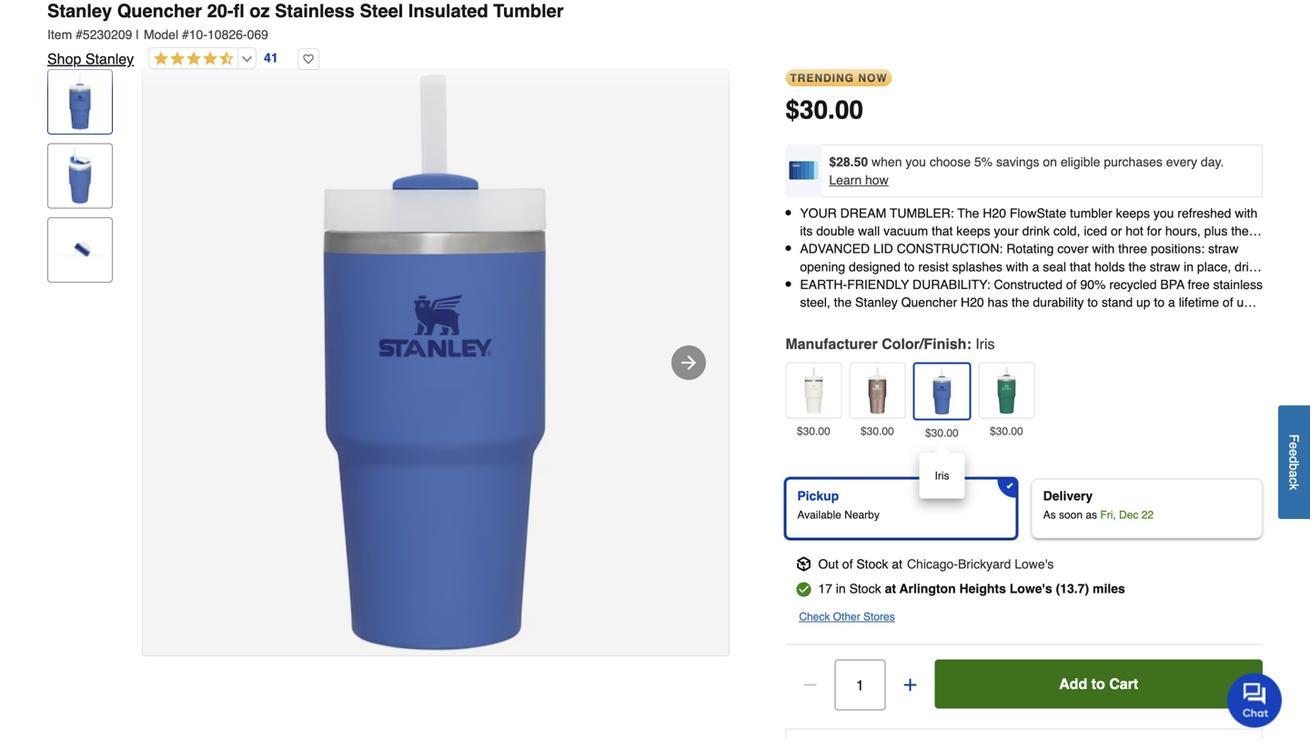 Task type: vqa. For each thing, say whether or not it's contained in the screenshot.
YOUR DREAM TUMBLER: The H20 FlowState tumbler keeps you refreshed with its double wall vacuum that keeps your drink cold, iced or hot for hours, plus the narrow base on all sizes fits just about any car cup holder and it is dishwasher safe
yes



Task type: locate. For each thing, give the bounding box(es) containing it.
drink up stainless
[[1235, 260, 1263, 274]]

your dream tumbler: the h20 flowstate tumbler keeps you refreshed with its double wall vacuum that keeps your drink cold, iced or hot for hours, plus the narrow base on all sizes fits just about any car cup holder and it is dishwasher safe
[[800, 206, 1258, 274]]

quencher up model
[[117, 0, 202, 21]]

0 horizontal spatial for
[[954, 277, 969, 292]]

recycled
[[1110, 277, 1157, 292]]

stanley
[[47, 0, 112, 21], [85, 51, 134, 67], [856, 295, 898, 310]]

13.7
[[1061, 582, 1085, 597]]

and inside advanced lid construction: rotating cover with three positions: straw opening designed to resist splashes with a seal that holds the straw in place, drink opening, and full-cover top for added leak resistance
[[853, 277, 874, 292]]

$30.00 for rose quartz glow image
[[861, 426, 894, 438]]

a up k
[[1287, 471, 1302, 478]]

lowe's for brickyard
[[1015, 558, 1054, 572]]

0 vertical spatial with
[[1235, 206, 1258, 221]]

delivery
[[1044, 489, 1093, 504]]

1 vertical spatial that
[[1070, 260, 1092, 274]]

rose quartz glow image
[[854, 367, 901, 415]]

1 vertical spatial quencher
[[902, 295, 958, 310]]

for up it
[[1147, 224, 1162, 239]]

1 e from the top
[[1287, 443, 1302, 450]]

top
[[933, 277, 951, 292]]

a inside the earth-friendly durability: constructed of 90% recycled bpa free stainless steel, the stanley quencher h20 has the durability to stand up to a lifetime of use, eliminating the use of single-use plastic bottles and straws
[[1169, 295, 1176, 310]]

e up b at bottom right
[[1287, 450, 1302, 457]]

add to cart button
[[935, 660, 1263, 710]]

1 horizontal spatial you
[[1154, 206, 1175, 221]]

|
[[136, 27, 139, 42]]

1 vertical spatial lowe's
[[1010, 582, 1053, 597]]

on left the 'all'
[[874, 242, 888, 256]]

1 vertical spatial you
[[1154, 206, 1175, 221]]

of right out on the bottom
[[843, 558, 853, 572]]

# right model
[[182, 27, 189, 42]]

the up manufacturer color/finish : iris
[[865, 313, 883, 328]]

to right up
[[1155, 295, 1165, 310]]

to down 90%
[[1088, 295, 1099, 310]]

with up leak
[[1007, 260, 1029, 274]]

fri,
[[1101, 509, 1117, 522]]

0 vertical spatial keeps
[[1116, 206, 1150, 221]]

day.
[[1201, 155, 1225, 169]]

option group
[[779, 472, 1271, 547]]

color/finish
[[882, 336, 967, 353]]

iris image
[[919, 368, 966, 416]]

quencher down top
[[902, 295, 958, 310]]

with up holds
[[1093, 242, 1115, 256]]

to right add
[[1092, 676, 1106, 693]]

1 vertical spatial keeps
[[957, 224, 991, 239]]

1 horizontal spatial quencher
[[902, 295, 958, 310]]

1 vertical spatial h20
[[961, 295, 985, 310]]

2 horizontal spatial with
[[1235, 206, 1258, 221]]

in up free
[[1184, 260, 1194, 274]]

lowe's right brickyard
[[1015, 558, 1054, 572]]

0 vertical spatial cover
[[1058, 242, 1089, 256]]

$28.50 when you choose 5% savings on eligible purchases every day. learn how
[[829, 155, 1225, 188]]

on inside the your dream tumbler: the h20 flowstate tumbler keeps you refreshed with its double wall vacuum that keeps your drink cold, iced or hot for hours, plus the narrow base on all sizes fits just about any car cup holder and it is dishwasher safe
[[874, 242, 888, 256]]

2 vertical spatial and
[[1067, 313, 1088, 328]]

wall
[[858, 224, 880, 239]]

0 horizontal spatial on
[[874, 242, 888, 256]]

use up manufacturer color/finish : iris
[[886, 313, 907, 328]]

that up fits
[[932, 224, 953, 239]]

0 vertical spatial stock
[[857, 558, 889, 572]]

stanley inside stanley quencher 20-fl oz stainless steel insulated tumbler item # 5230209 | model # 10-10826-069
[[47, 0, 112, 21]]

the inside the your dream tumbler: the h20 flowstate tumbler keeps you refreshed with its double wall vacuum that keeps your drink cold, iced or hot for hours, plus the narrow base on all sizes fits just about any car cup holder and it is dishwasher safe
[[1232, 224, 1249, 239]]

iris down iris image
[[935, 470, 950, 483]]

soon
[[1059, 509, 1083, 522]]

1 horizontal spatial iris
[[976, 336, 995, 353]]

0 vertical spatial stanley
[[47, 0, 112, 21]]

$30.00 down rose quartz glow image
[[861, 426, 894, 438]]

with
[[1235, 206, 1258, 221], [1093, 242, 1115, 256], [1007, 260, 1029, 274]]

on
[[1043, 155, 1058, 169], [874, 242, 888, 256]]

up
[[1137, 295, 1151, 310]]

1 vertical spatial iris
[[935, 470, 950, 483]]

plastic
[[986, 313, 1022, 328]]

for
[[1147, 224, 1162, 239], [954, 277, 969, 292]]

0 vertical spatial in
[[1184, 260, 1194, 274]]

lowe's left "("
[[1010, 582, 1053, 597]]

0 vertical spatial straw
[[1209, 242, 1239, 256]]

for right top
[[954, 277, 969, 292]]

keeps
[[1116, 206, 1150, 221], [957, 224, 991, 239]]

1 horizontal spatial drink
[[1235, 260, 1263, 274]]

and down designed
[[853, 277, 874, 292]]

1 vertical spatial with
[[1093, 242, 1115, 256]]

brickyard
[[958, 558, 1012, 572]]

0 horizontal spatial that
[[932, 224, 953, 239]]

1 horizontal spatial for
[[1147, 224, 1162, 239]]

chicago-
[[907, 558, 958, 572]]

you inside the your dream tumbler: the h20 flowstate tumbler keeps you refreshed with its double wall vacuum that keeps your drink cold, iced or hot for hours, plus the narrow base on all sizes fits just about any car cup holder and it is dishwasher safe
[[1154, 206, 1175, 221]]

0 vertical spatial h20
[[983, 206, 1007, 221]]

h20 inside the earth-friendly durability: constructed of 90% recycled bpa free stainless steel, the stanley quencher h20 has the durability to stand up to a lifetime of use, eliminating the use of single-use plastic bottles and straws
[[961, 295, 985, 310]]

dishwasher
[[1175, 242, 1240, 256]]

heights
[[960, 582, 1007, 597]]

is
[[1162, 242, 1172, 256]]

h20 up the your on the right top of page
[[983, 206, 1007, 221]]

lowe's
[[1015, 558, 1054, 572], [1010, 582, 1053, 597]]

straw down plus
[[1209, 242, 1239, 256]]

safe
[[800, 260, 824, 274]]

and
[[1128, 242, 1149, 256], [853, 277, 874, 292], [1067, 313, 1088, 328]]

quencher inside stanley quencher 20-fl oz stainless steel insulated tumbler item # 5230209 | model # 10-10826-069
[[117, 0, 202, 21]]

your
[[994, 224, 1019, 239]]

0 vertical spatial that
[[932, 224, 953, 239]]

e up d
[[1287, 443, 1302, 450]]

you up hours,
[[1154, 206, 1175, 221]]

0 horizontal spatial cover
[[898, 277, 929, 292]]

with right refreshed
[[1235, 206, 1258, 221]]

# right item
[[76, 27, 83, 42]]

1 horizontal spatial a
[[1169, 295, 1176, 310]]

stanley down friendly
[[856, 295, 898, 310]]

the down leak
[[1012, 295, 1030, 310]]

0 vertical spatial iris
[[976, 336, 995, 353]]

a inside advanced lid construction: rotating cover with three positions: straw opening designed to resist splashes with a seal that holds the straw in place, drink opening, and full-cover top for added leak resistance
[[1033, 260, 1040, 274]]

1 vertical spatial and
[[853, 277, 874, 292]]

$30.00 down iris image
[[926, 427, 959, 440]]

1 vertical spatial in
[[836, 582, 846, 597]]

rotating
[[1007, 242, 1054, 256]]

fits
[[941, 242, 957, 256]]

alpine image
[[983, 367, 1031, 415]]

friendly
[[848, 277, 910, 292]]

at for at
[[885, 582, 897, 597]]

c
[[1287, 478, 1302, 484]]

1 horizontal spatial keeps
[[1116, 206, 1150, 221]]

keeps up the just
[[957, 224, 991, 239]]

stock for of
[[857, 558, 889, 572]]

stock right out on the bottom
[[857, 558, 889, 572]]

1 horizontal spatial #
[[182, 27, 189, 42]]

stanley down 5230209
[[85, 51, 134, 67]]

stanley up item
[[47, 0, 112, 21]]

narrow
[[800, 242, 839, 256]]

1 vertical spatial stock
[[850, 582, 882, 597]]

2 vertical spatial a
[[1287, 471, 1302, 478]]

at left the chicago-
[[892, 558, 903, 572]]

0 horizontal spatial you
[[906, 155, 927, 169]]

2 vertical spatial with
[[1007, 260, 1029, 274]]

0 horizontal spatial straw
[[1150, 260, 1181, 274]]

free
[[1188, 277, 1210, 292]]

0 vertical spatial you
[[906, 155, 927, 169]]

drink down flowstate
[[1023, 224, 1050, 239]]

drink inside advanced lid construction: rotating cover with three positions: straw opening designed to resist splashes with a seal that holds the straw in place, drink opening, and full-cover top for added leak resistance
[[1235, 260, 1263, 274]]

1 vertical spatial at
[[885, 582, 897, 597]]

1 horizontal spatial on
[[1043, 155, 1058, 169]]

and left it
[[1128, 242, 1149, 256]]

1 horizontal spatial that
[[1070, 260, 1092, 274]]

out of stock at chicago-brickyard lowe's
[[819, 558, 1054, 572]]

$ 30 . 00
[[786, 96, 864, 125]]

h20 down added
[[961, 295, 985, 310]]

and inside the earth-friendly durability: constructed of 90% recycled bpa free stainless steel, the stanley quencher h20 has the durability to stand up to a lifetime of use, eliminating the use of single-use plastic bottles and straws
[[1067, 313, 1088, 328]]

0 horizontal spatial #
[[76, 27, 83, 42]]

earth-
[[800, 277, 848, 292]]

the up recycled
[[1129, 260, 1147, 274]]

at
[[892, 558, 903, 572], [885, 582, 897, 597]]

keeps up hot
[[1116, 206, 1150, 221]]

tumbler
[[1070, 206, 1113, 221]]

$30.00 down cream tonal image
[[797, 426, 831, 438]]

advanced
[[800, 242, 870, 256]]

about
[[984, 242, 1016, 256]]

other
[[833, 611, 861, 624]]

to inside advanced lid construction: rotating cover with three positions: straw opening designed to resist splashes with a seal that holds the straw in place, drink opening, and full-cover top for added leak resistance
[[905, 260, 915, 274]]

constructed
[[994, 277, 1063, 292]]

1 horizontal spatial cover
[[1058, 242, 1089, 256]]

double
[[817, 224, 855, 239]]

check other stores
[[799, 611, 895, 624]]

check other stores button
[[799, 609, 895, 627]]

stainless
[[1214, 277, 1263, 292]]

vacuum
[[884, 224, 929, 239]]

$30.00 down the alpine image
[[990, 426, 1024, 438]]

tumbler:
[[890, 206, 954, 221]]

use up : on the right top of page
[[962, 313, 982, 328]]

0 vertical spatial on
[[1043, 155, 1058, 169]]

2 horizontal spatial a
[[1287, 471, 1302, 478]]

bottles
[[1026, 313, 1063, 328]]

cover
[[1058, 242, 1089, 256], [898, 277, 929, 292]]

of down stainless
[[1223, 295, 1234, 310]]

in right 17
[[836, 582, 846, 597]]

0 horizontal spatial a
[[1033, 260, 1040, 274]]

tumbler
[[493, 0, 564, 21]]

you right the when at the right top of page
[[906, 155, 927, 169]]

a down rotating on the top right of page
[[1033, 260, 1040, 274]]

learn how button
[[829, 171, 889, 189]]

1 vertical spatial for
[[954, 277, 969, 292]]

a down bpa on the right of page
[[1169, 295, 1176, 310]]

0 vertical spatial quencher
[[117, 0, 202, 21]]

1 vertical spatial a
[[1169, 295, 1176, 310]]

0 vertical spatial lowe's
[[1015, 558, 1054, 572]]

at up the stores
[[885, 582, 897, 597]]

1 horizontal spatial and
[[1067, 313, 1088, 328]]

fl
[[233, 0, 245, 21]]

f e e d b a c k button
[[1279, 406, 1311, 520]]

holder
[[1089, 242, 1124, 256]]

$28.50
[[829, 155, 868, 169]]

0 vertical spatial for
[[1147, 224, 1162, 239]]

1 horizontal spatial use
[[962, 313, 982, 328]]

stainless
[[275, 0, 355, 21]]

stock up the stores
[[850, 582, 882, 597]]

that down cup
[[1070, 260, 1092, 274]]

1 horizontal spatial in
[[1184, 260, 1194, 274]]

0 horizontal spatial iris
[[935, 470, 950, 483]]

savings
[[997, 155, 1040, 169]]

1 horizontal spatial with
[[1093, 242, 1115, 256]]

now
[[859, 72, 888, 85]]

cover down cold,
[[1058, 242, 1089, 256]]

0 vertical spatial a
[[1033, 260, 1040, 274]]

1 vertical spatial drink
[[1235, 260, 1263, 274]]

trending now
[[790, 72, 888, 85]]

cover down 'resist' on the top
[[898, 277, 929, 292]]

0 vertical spatial drink
[[1023, 224, 1050, 239]]

0 vertical spatial and
[[1128, 242, 1149, 256]]

0 horizontal spatial use
[[886, 313, 907, 328]]

0 horizontal spatial and
[[853, 277, 874, 292]]

flowstate
[[1010, 206, 1067, 221]]

with inside the your dream tumbler: the h20 flowstate tumbler keeps you refreshed with its double wall vacuum that keeps your drink cold, iced or hot for hours, plus the narrow base on all sizes fits just about any car cup holder and it is dishwasher safe
[[1235, 206, 1258, 221]]

to down sizes
[[905, 260, 915, 274]]

pickup
[[798, 489, 839, 504]]

quencher inside the earth-friendly durability: constructed of 90% recycled bpa free stainless steel, the stanley quencher h20 has the durability to stand up to a lifetime of use, eliminating the use of single-use plastic bottles and straws
[[902, 295, 958, 310]]

to inside add to cart button
[[1092, 676, 1106, 693]]

as
[[1044, 509, 1056, 522]]

the right plus
[[1232, 224, 1249, 239]]

shop stanley
[[47, 51, 134, 67]]

0 vertical spatial at
[[892, 558, 903, 572]]

splashes
[[953, 260, 1003, 274]]

0 horizontal spatial quencher
[[117, 0, 202, 21]]

insulated
[[409, 0, 488, 21]]

0 horizontal spatial drink
[[1023, 224, 1050, 239]]

leak
[[1011, 277, 1035, 292]]

lid
[[874, 242, 894, 256]]

bpa
[[1161, 277, 1185, 292]]

pickup image
[[797, 558, 811, 572]]

of left 90%
[[1067, 277, 1077, 292]]

1 vertical spatial on
[[874, 242, 888, 256]]

and down the durability
[[1067, 313, 1088, 328]]

2 vertical spatial stanley
[[856, 295, 898, 310]]

on left eligible at top right
[[1043, 155, 1058, 169]]

heart outline image
[[297, 48, 319, 70]]

iris right : on the right top of page
[[976, 336, 995, 353]]

2 horizontal spatial and
[[1128, 242, 1149, 256]]

straw down is
[[1150, 260, 1181, 274]]



Task type: describe. For each thing, give the bounding box(es) containing it.
17
[[819, 582, 833, 597]]

dec
[[1120, 509, 1139, 522]]

k
[[1287, 484, 1302, 491]]

that inside the your dream tumbler: the h20 flowstate tumbler keeps you refreshed with its double wall vacuum that keeps your drink cold, iced or hot for hours, plus the narrow base on all sizes fits just about any car cup holder and it is dishwasher safe
[[932, 224, 953, 239]]

:
[[967, 336, 972, 353]]

available
[[798, 509, 842, 522]]

on inside $28.50 when you choose 5% savings on eligible purchases every day. learn how
[[1043, 155, 1058, 169]]

any
[[1019, 242, 1040, 256]]

manufacturer
[[786, 336, 878, 353]]

$
[[786, 96, 800, 125]]

5230209
[[83, 27, 132, 42]]

the
[[958, 206, 980, 221]]

stores
[[864, 611, 895, 624]]

1 vertical spatial straw
[[1150, 260, 1181, 274]]

4.5 stars image
[[149, 51, 234, 68]]

stanley  #10-10826-069 - thumbnail2 image
[[52, 148, 108, 204]]

10826-
[[208, 27, 247, 42]]

b
[[1287, 464, 1302, 471]]

model
[[144, 27, 178, 42]]

trending
[[790, 72, 855, 85]]

2 e from the top
[[1287, 450, 1302, 457]]

plus
[[1205, 224, 1228, 239]]

steel,
[[800, 295, 831, 310]]

add
[[1060, 676, 1088, 693]]

eliminating
[[800, 313, 861, 328]]

.
[[828, 96, 835, 125]]

minus image
[[801, 677, 819, 695]]

purchases
[[1104, 155, 1163, 169]]

20-
[[207, 0, 233, 21]]

learn
[[829, 173, 862, 188]]

of up color/finish
[[910, 313, 921, 328]]

durability
[[1033, 295, 1084, 310]]

stock for in
[[850, 582, 882, 597]]

2 use from the left
[[962, 313, 982, 328]]

chat invite button image
[[1228, 673, 1283, 729]]

arrow right image
[[678, 352, 700, 374]]

as
[[1086, 509, 1098, 522]]

out
[[819, 558, 839, 572]]

positions:
[[1151, 242, 1205, 256]]

cart
[[1110, 676, 1139, 693]]

every
[[1167, 155, 1198, 169]]

cold,
[[1054, 224, 1081, 239]]

0 horizontal spatial with
[[1007, 260, 1029, 274]]

steel
[[360, 0, 403, 21]]

hot
[[1126, 224, 1144, 239]]

41
[[264, 51, 278, 65]]

00
[[835, 96, 864, 125]]

it
[[1152, 242, 1159, 256]]

nearby
[[845, 509, 880, 522]]

lowe's for heights
[[1010, 582, 1053, 597]]

h20 inside the your dream tumbler: the h20 flowstate tumbler keeps you refreshed with its double wall vacuum that keeps your drink cold, iced or hot for hours, plus the narrow base on all sizes fits just about any car cup holder and it is dishwasher safe
[[983, 206, 1007, 221]]

opening,
[[800, 277, 849, 292]]

10-
[[189, 27, 208, 42]]

shop
[[47, 51, 81, 67]]

when
[[872, 155, 902, 169]]

you inside $28.50 when you choose 5% savings on eligible purchases every day. learn how
[[906, 155, 927, 169]]

hours,
[[1166, 224, 1201, 239]]

option group containing pickup
[[779, 472, 1271, 547]]

)
[[1085, 582, 1090, 597]]

22
[[1142, 509, 1154, 522]]

(
[[1056, 582, 1061, 597]]

1 vertical spatial stanley
[[85, 51, 134, 67]]

$30.00 for cream tonal image
[[797, 426, 831, 438]]

delivery as soon as fri, dec 22
[[1044, 489, 1154, 522]]

item number 5 2 3 0 2 0 9 and model number 1 0 - 1 0 8 2 6 - 0 6 9 element
[[47, 25, 1263, 44]]

and inside the your dream tumbler: the h20 flowstate tumbler keeps you refreshed with its double wall vacuum that keeps your drink cold, iced or hot for hours, plus the narrow base on all sizes fits just about any car cup holder and it is dishwasher safe
[[1128, 242, 1149, 256]]

f
[[1287, 435, 1302, 443]]

single-
[[924, 313, 962, 328]]

the up eliminating
[[834, 295, 852, 310]]

$30.00 for the alpine image
[[990, 426, 1024, 438]]

at for chicago-brickyard lowe's
[[892, 558, 903, 572]]

stanley  #10-10826-069 - thumbnail image
[[52, 74, 108, 130]]

0 horizontal spatial in
[[836, 582, 846, 597]]

stanley  #10-10826-069 image
[[143, 70, 729, 656]]

Stepper number input field with increment and decrement buttons number field
[[835, 660, 886, 711]]

refreshed
[[1178, 206, 1232, 221]]

item
[[47, 27, 72, 42]]

pickup available nearby
[[798, 489, 880, 522]]

plus image
[[901, 677, 920, 695]]

0 horizontal spatial keeps
[[957, 224, 991, 239]]

check circle filled image
[[797, 583, 811, 598]]

advanced lid construction: rotating cover with three positions: straw opening designed to resist splashes with a seal that holds the straw in place, drink opening, and full-cover top for added leak resistance
[[800, 242, 1263, 292]]

1 vertical spatial cover
[[898, 277, 929, 292]]

cup
[[1065, 242, 1085, 256]]

stanley inside the earth-friendly durability: constructed of 90% recycled bpa free stainless steel, the stanley quencher h20 has the durability to stand up to a lifetime of use, eliminating the use of single-use plastic bottles and straws
[[856, 295, 898, 310]]

stanley  #10-10826-069 - thumbnail3 image
[[52, 222, 108, 279]]

1 use from the left
[[886, 313, 907, 328]]

three
[[1119, 242, 1148, 256]]

f e e d b a c k
[[1287, 435, 1302, 491]]

choose
[[930, 155, 971, 169]]

for inside advanced lid construction: rotating cover with three positions: straw opening designed to resist splashes with a seal that holds the straw in place, drink opening, and full-cover top for added leak resistance
[[954, 277, 969, 292]]

manufacturer color/finish : iris
[[786, 336, 995, 353]]

its
[[800, 224, 813, 239]]

sizes
[[908, 242, 937, 256]]

or
[[1111, 224, 1123, 239]]

straws
[[1091, 313, 1128, 328]]

in inside advanced lid construction: rotating cover with three positions: straw opening designed to resist splashes with a seal that holds the straw in place, drink opening, and full-cover top for added leak resistance
[[1184, 260, 1194, 274]]

stanley quencher 20-fl oz stainless steel insulated tumbler item # 5230209 | model # 10-10826-069
[[47, 0, 564, 42]]

added
[[972, 277, 1008, 292]]

designed
[[849, 260, 901, 274]]

resistance
[[1038, 277, 1096, 292]]

resist
[[919, 260, 949, 274]]

069
[[247, 27, 268, 42]]

place,
[[1198, 260, 1232, 274]]

the inside advanced lid construction: rotating cover with three positions: straw opening designed to resist splashes with a seal that holds the straw in place, drink opening, and full-cover top for added leak resistance
[[1129, 260, 1147, 274]]

for inside the your dream tumbler: the h20 flowstate tumbler keeps you refreshed with its double wall vacuum that keeps your drink cold, iced or hot for hours, plus the narrow base on all sizes fits just about any car cup holder and it is dishwasher safe
[[1147, 224, 1162, 239]]

seal
[[1043, 260, 1067, 274]]

1 # from the left
[[76, 27, 83, 42]]

just
[[960, 242, 980, 256]]

a inside f e e d b a c k button
[[1287, 471, 1302, 478]]

your
[[800, 206, 837, 221]]

1 horizontal spatial straw
[[1209, 242, 1239, 256]]

$30.00 for iris image
[[926, 427, 959, 440]]

2 # from the left
[[182, 27, 189, 42]]

that inside advanced lid construction: rotating cover with three positions: straw opening designed to resist splashes with a seal that holds the straw in place, drink opening, and full-cover top for added leak resistance
[[1070, 260, 1092, 274]]

drink inside the your dream tumbler: the h20 flowstate tumbler keeps you refreshed with its double wall vacuum that keeps your drink cold, iced or hot for hours, plus the narrow base on all sizes fits just about any car cup holder and it is dishwasher safe
[[1023, 224, 1050, 239]]

cream tonal image
[[790, 367, 838, 415]]



